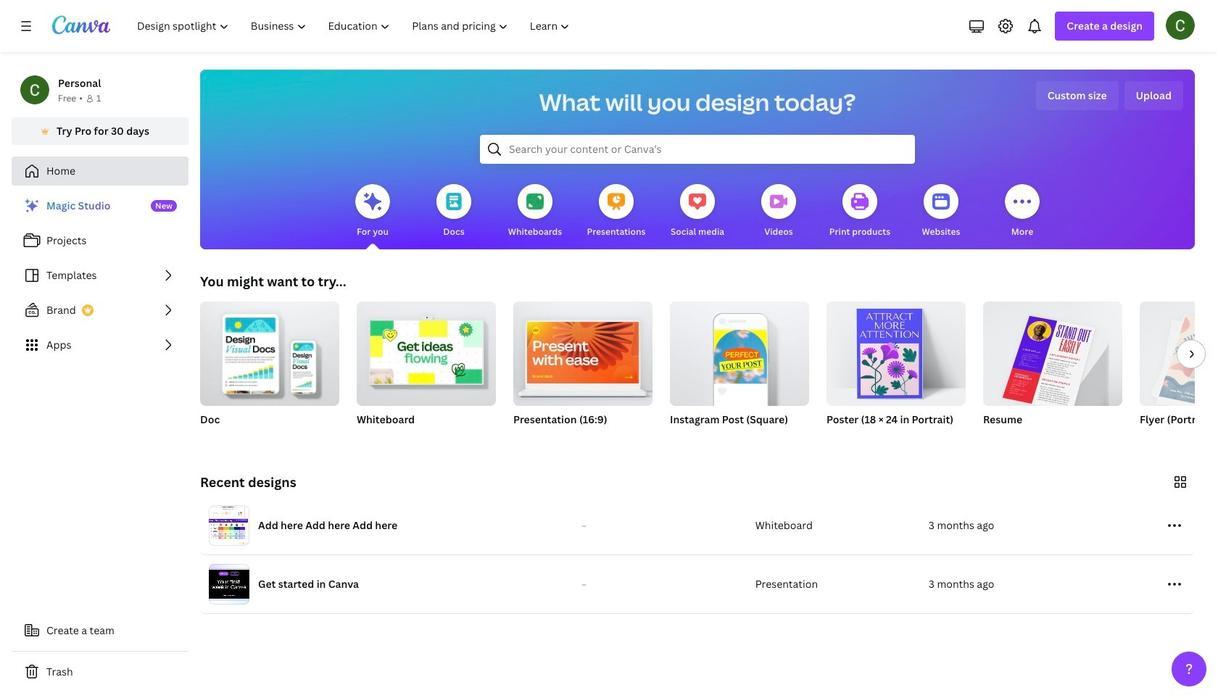 Task type: describe. For each thing, give the bounding box(es) containing it.
top level navigation element
[[128, 12, 583, 41]]

christina overa image
[[1167, 11, 1196, 40]]



Task type: locate. For each thing, give the bounding box(es) containing it.
None search field
[[480, 135, 916, 164]]

list
[[12, 192, 189, 360]]

Search search field
[[509, 136, 887, 163]]

group
[[200, 296, 340, 445], [200, 296, 340, 406], [357, 296, 496, 445], [357, 296, 496, 406], [514, 296, 653, 445], [514, 296, 653, 406], [670, 296, 810, 445], [670, 296, 810, 406], [827, 296, 966, 445], [827, 296, 966, 406], [984, 296, 1123, 445], [984, 296, 1123, 412], [1140, 302, 1219, 445], [1140, 302, 1219, 406]]



Task type: vqa. For each thing, say whether or not it's contained in the screenshot.
"Magic Write" button
no



